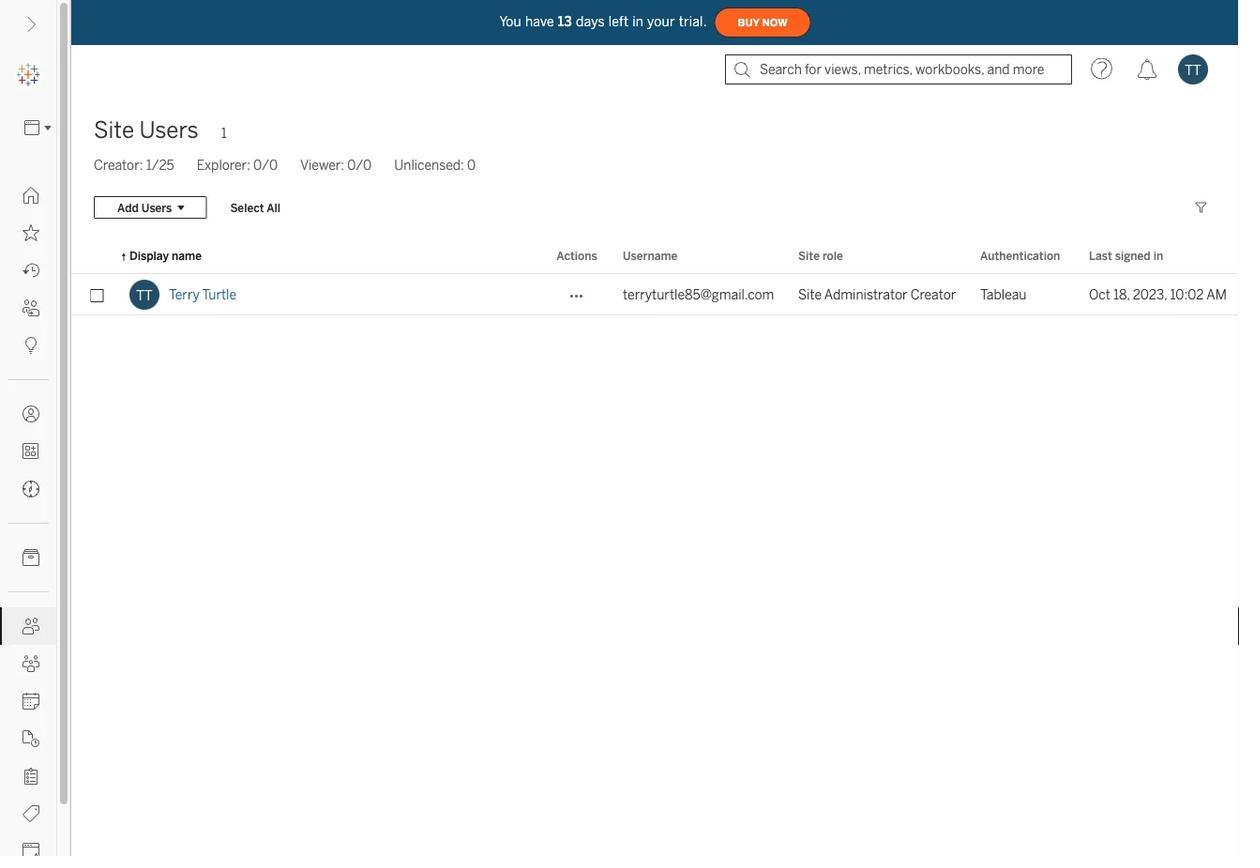 Task type: vqa. For each thing, say whether or not it's contained in the screenshot.
select
yes



Task type: locate. For each thing, give the bounding box(es) containing it.
viewer:
[[300, 157, 345, 173]]

in right signed
[[1154, 249, 1164, 262]]

site administrator creator
[[799, 287, 957, 302]]

13
[[558, 14, 572, 29]]

terry turtle
[[169, 287, 237, 302]]

0 vertical spatial site
[[94, 117, 134, 144]]

0/0
[[254, 157, 278, 173], [348, 157, 372, 173]]

terry
[[169, 287, 200, 302]]

you have 13 days left in your trial.
[[500, 14, 707, 29]]

row
[[71, 274, 1240, 315]]

terryturtle85@gmail.com
[[623, 287, 775, 302]]

users for site users
[[139, 117, 199, 144]]

1/25
[[146, 157, 174, 173]]

0/0 for viewer: 0/0
[[348, 157, 372, 173]]

0 vertical spatial users
[[139, 117, 199, 144]]

in right left
[[633, 14, 644, 29]]

site users
[[94, 117, 199, 144]]

select all
[[230, 201, 281, 214]]

users right add
[[142, 201, 172, 214]]

0 horizontal spatial 0/0
[[254, 157, 278, 173]]

site left role
[[799, 249, 820, 262]]

administrator
[[825, 287, 908, 302]]

1 vertical spatial users
[[142, 201, 172, 214]]

am
[[1207, 287, 1228, 302]]

add users button
[[94, 196, 207, 219]]

0
[[467, 157, 476, 173]]

site down site role
[[799, 287, 822, 302]]

row containing terry turtle
[[71, 274, 1240, 315]]

tableau
[[981, 287, 1027, 302]]

users up 1/25
[[139, 117, 199, 144]]

oct
[[1090, 287, 1111, 302]]

site up creator:
[[94, 117, 134, 144]]

site inside row
[[799, 287, 822, 302]]

all
[[267, 201, 281, 214]]

creator
[[911, 287, 957, 302]]

creator: 1/25
[[94, 157, 174, 173]]

0/0 right explorer:
[[254, 157, 278, 173]]

2 0/0 from the left
[[348, 157, 372, 173]]

display name
[[130, 249, 202, 262]]

0/0 right viewer:
[[348, 157, 372, 173]]

1 0/0 from the left
[[254, 157, 278, 173]]

site role
[[799, 249, 844, 262]]

18,
[[1114, 287, 1131, 302]]

site
[[94, 117, 134, 144], [799, 249, 820, 262], [799, 287, 822, 302]]

grid
[[71, 238, 1240, 856]]

0 horizontal spatial in
[[633, 14, 644, 29]]

2 vertical spatial site
[[799, 287, 822, 302]]

1 vertical spatial site
[[799, 249, 820, 262]]

users
[[139, 117, 199, 144], [142, 201, 172, 214]]

1 horizontal spatial 0/0
[[348, 157, 372, 173]]

select all button
[[218, 196, 293, 219]]

in
[[633, 14, 644, 29], [1154, 249, 1164, 262]]

buy now
[[738, 17, 788, 28]]

unlicensed:
[[394, 157, 465, 173]]

navigation panel element
[[0, 56, 57, 856]]

1 horizontal spatial in
[[1154, 249, 1164, 262]]

users inside popup button
[[142, 201, 172, 214]]



Task type: describe. For each thing, give the bounding box(es) containing it.
unlicensed: 0
[[394, 157, 476, 173]]

main navigation. press the up and down arrow keys to access links. element
[[0, 176, 56, 856]]

username
[[623, 249, 678, 262]]

last signed in
[[1090, 249, 1164, 262]]

you
[[500, 14, 522, 29]]

now
[[763, 17, 788, 28]]

site for site role
[[799, 249, 820, 262]]

1 vertical spatial in
[[1154, 249, 1164, 262]]

0/0 for explorer: 0/0
[[254, 157, 278, 173]]

grid containing terry turtle
[[71, 238, 1240, 856]]

terry turtle link
[[169, 274, 237, 315]]

users for add users
[[142, 201, 172, 214]]

viewer: 0/0
[[300, 157, 372, 173]]

0 vertical spatial in
[[633, 14, 644, 29]]

turtle
[[202, 287, 237, 302]]

Search for views, metrics, workbooks, and more text field
[[726, 54, 1073, 84]]

site for site users
[[94, 117, 134, 144]]

oct 18, 2023, 10:02 am
[[1090, 287, 1228, 302]]

authentication
[[981, 249, 1061, 262]]

have
[[526, 14, 555, 29]]

name
[[172, 249, 202, 262]]

buy now button
[[715, 8, 812, 38]]

add
[[117, 201, 139, 214]]

left
[[609, 14, 629, 29]]

last
[[1090, 249, 1113, 262]]

days
[[576, 14, 605, 29]]

role
[[823, 249, 844, 262]]

2023,
[[1134, 287, 1168, 302]]

buy
[[738, 17, 760, 28]]

trial.
[[679, 14, 707, 29]]

10:02
[[1171, 287, 1205, 302]]

site for site administrator creator
[[799, 287, 822, 302]]

add users
[[117, 201, 172, 214]]

explorer: 0/0
[[197, 157, 278, 173]]

actions
[[557, 249, 598, 262]]

1
[[221, 126, 227, 141]]

your
[[648, 14, 675, 29]]

select
[[230, 201, 264, 214]]

display
[[130, 249, 169, 262]]

explorer:
[[197, 157, 251, 173]]

signed
[[1116, 249, 1151, 262]]

creator:
[[94, 157, 143, 173]]



